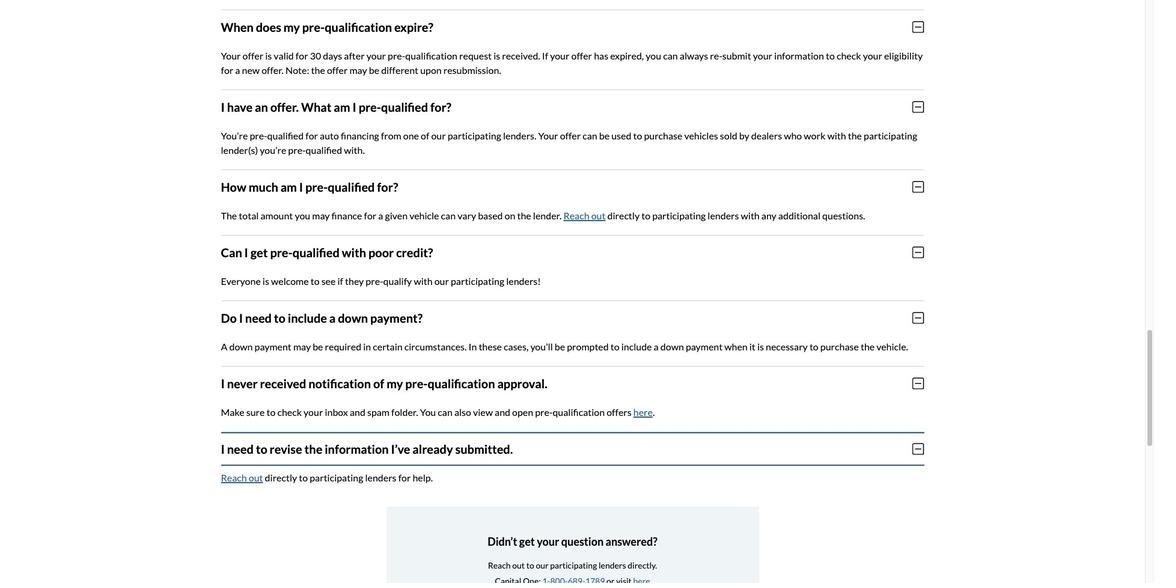 Task type: locate. For each thing, give the bounding box(es) containing it.
1 vertical spatial directly
[[265, 472, 297, 483]]

with right the work
[[828, 130, 847, 141]]

1 vertical spatial information
[[325, 442, 389, 456]]

of up spam
[[373, 376, 385, 391]]

out for reach out to our participating lenders directly.
[[513, 561, 525, 571]]

i right do
[[239, 311, 243, 325]]

0 horizontal spatial may
[[293, 341, 311, 352]]

qualified up finance
[[328, 180, 375, 194]]

used
[[612, 130, 632, 141]]

can right you
[[438, 406, 453, 418]]

minus square image inside the i need to revise the information i've already submitted. dropdown button
[[913, 443, 925, 456]]

everyone
[[221, 275, 261, 287]]

1 vertical spatial get
[[520, 535, 535, 548]]

0 horizontal spatial payment
[[255, 341, 292, 352]]

the down 30
[[311, 64, 325, 76]]

1 horizontal spatial payment
[[686, 341, 723, 352]]

1 horizontal spatial information
[[775, 50, 825, 61]]

lenders.
[[503, 130, 537, 141]]

given
[[385, 210, 408, 221]]

and right view
[[495, 406, 511, 418]]

payment left the when
[[686, 341, 723, 352]]

open
[[513, 406, 534, 418]]

2 minus square image from the top
[[913, 246, 925, 259]]

i down make
[[221, 442, 225, 456]]

can i get pre-qualified with poor credit? button
[[221, 236, 925, 269]]

is left "welcome"
[[263, 275, 269, 287]]

1 horizontal spatial am
[[334, 100, 350, 114]]

you
[[420, 406, 436, 418]]

1 horizontal spatial your
[[539, 130, 559, 141]]

1 vertical spatial need
[[227, 442, 254, 456]]

pre- right you're
[[288, 144, 306, 156]]

1 minus square image from the top
[[913, 180, 925, 194]]

1 horizontal spatial lenders
[[599, 561, 627, 571]]

different
[[381, 64, 419, 76]]

qualified up see
[[293, 245, 340, 260]]

qualified down 'auto'
[[306, 144, 342, 156]]

based
[[478, 210, 503, 221]]

1 horizontal spatial check
[[837, 50, 862, 61]]

offer. right an
[[270, 100, 299, 114]]

financing
[[341, 130, 379, 141]]

1 vertical spatial offer.
[[270, 100, 299, 114]]

lenders!
[[507, 275, 541, 287]]

0 vertical spatial my
[[284, 20, 300, 34]]

for? down upon
[[431, 100, 452, 114]]

minus square image for qualification
[[913, 377, 925, 390]]

the
[[311, 64, 325, 76], [849, 130, 863, 141], [518, 210, 532, 221], [861, 341, 875, 352], [305, 442, 323, 456]]

0 horizontal spatial your
[[221, 50, 241, 61]]

how much am i pre-qualified for?
[[221, 180, 398, 194]]

1 vertical spatial minus square image
[[913, 100, 925, 114]]

with inside dropdown button
[[342, 245, 366, 260]]

need down make
[[227, 442, 254, 456]]

0 horizontal spatial purchase
[[644, 130, 683, 141]]

purchase left vehicles
[[644, 130, 683, 141]]

1 vertical spatial you
[[295, 210, 310, 221]]

2 horizontal spatial lenders
[[708, 210, 739, 221]]

the inside the i need to revise the information i've already submitted. dropdown button
[[305, 442, 323, 456]]

0 horizontal spatial lenders
[[365, 472, 397, 483]]

directly
[[608, 210, 640, 221], [265, 472, 297, 483]]

received.
[[502, 50, 541, 61]]

resubmission.
[[444, 64, 502, 76]]

i right much
[[299, 180, 303, 194]]

days
[[323, 50, 342, 61]]

questions.
[[823, 210, 866, 221]]

pre- up you're
[[250, 130, 267, 141]]

reach out link
[[564, 210, 606, 221], [221, 472, 263, 483]]

3 minus square image from the top
[[913, 377, 925, 390]]

0 vertical spatial am
[[334, 100, 350, 114]]

i inside dropdown button
[[239, 311, 243, 325]]

with.
[[344, 144, 365, 156]]

0 vertical spatial out
[[592, 210, 606, 221]]

purchase left 'vehicle.'
[[821, 341, 859, 352]]

of
[[421, 130, 430, 141], [373, 376, 385, 391]]

3 minus square image from the top
[[913, 311, 925, 325]]

my up folder.
[[387, 376, 403, 391]]

am right much
[[281, 180, 297, 194]]

for left help.
[[399, 472, 411, 483]]

check left the eligibility at the top
[[837, 50, 862, 61]]

offer up new on the left top of the page
[[243, 50, 264, 61]]

payment up received
[[255, 341, 292, 352]]

dealers
[[752, 130, 783, 141]]

offer left has
[[572, 50, 593, 61]]

reach
[[564, 210, 590, 221], [221, 472, 247, 483], [488, 561, 511, 571]]

lenders left 'directly.'
[[599, 561, 627, 571]]

2 and from the left
[[495, 406, 511, 418]]

lenders for reach out to our participating lenders directly.
[[599, 561, 627, 571]]

your left inbox
[[304, 406, 323, 418]]

1 minus square image from the top
[[913, 20, 925, 34]]

our down "didn't get your question answered?"
[[536, 561, 549, 571]]

can left always
[[664, 50, 678, 61]]

include inside dropdown button
[[288, 311, 327, 325]]

0 vertical spatial of
[[421, 130, 430, 141]]

1 horizontal spatial directly
[[608, 210, 640, 221]]

may down after
[[350, 64, 367, 76]]

my right does
[[284, 20, 300, 34]]

you inside your offer is valid for 30 days after your pre-qualification request is received. if your offer has expired, you can always re-submit your information to check your eligibility for a new offer. note: the offer may be different upon resubmission.
[[646, 50, 662, 61]]

1 horizontal spatial and
[[495, 406, 511, 418]]

am right the what
[[334, 100, 350, 114]]

directly.
[[628, 561, 658, 571]]

0 vertical spatial your
[[221, 50, 241, 61]]

pre- up you
[[405, 376, 428, 391]]

1 vertical spatial reach
[[221, 472, 247, 483]]

1 vertical spatial my
[[387, 376, 403, 391]]

lenders down i need to revise the information i've already submitted.
[[365, 472, 397, 483]]

30
[[310, 50, 321, 61]]

0 horizontal spatial you
[[295, 210, 310, 221]]

to inside dropdown button
[[274, 311, 286, 325]]

offer. down valid
[[262, 64, 284, 76]]

2 horizontal spatial may
[[350, 64, 367, 76]]

offer
[[243, 50, 264, 61], [572, 50, 593, 61], [327, 64, 348, 76], [560, 130, 581, 141]]

1 horizontal spatial for?
[[431, 100, 452, 114]]

of right one
[[421, 130, 430, 141]]

with
[[828, 130, 847, 141], [741, 210, 760, 221], [342, 245, 366, 260], [414, 275, 433, 287]]

can left vary
[[441, 210, 456, 221]]

may left finance
[[312, 210, 330, 221]]

0 horizontal spatial and
[[350, 406, 366, 418]]

auto
[[320, 130, 339, 141]]

1 horizontal spatial out
[[513, 561, 525, 571]]

down
[[338, 311, 368, 325], [229, 341, 253, 352], [661, 341, 684, 352]]

the inside you're pre-qualified for auto financing from one of our participating lenders. your offer can be used to purchase vehicles sold by dealers who work with the participating lender(s) you're pre-qualified with.
[[849, 130, 863, 141]]

minus square image inside when does my pre-qualification expire? dropdown button
[[913, 20, 925, 34]]

0 horizontal spatial information
[[325, 442, 389, 456]]

your
[[221, 50, 241, 61], [539, 130, 559, 141]]

2 vertical spatial minus square image
[[913, 311, 925, 325]]

0 vertical spatial get
[[251, 245, 268, 260]]

pre- right they
[[366, 275, 383, 287]]

be right you'll
[[555, 341, 565, 352]]

0 vertical spatial reach
[[564, 210, 590, 221]]

approval.
[[498, 376, 548, 391]]

be left different
[[369, 64, 380, 76]]

minus square image
[[913, 180, 925, 194], [913, 246, 925, 259], [913, 377, 925, 390], [913, 443, 925, 456]]

directly down how much am i pre-qualified for? dropdown button
[[608, 210, 640, 221]]

0 horizontal spatial get
[[251, 245, 268, 260]]

need right do
[[245, 311, 272, 325]]

for left new on the left top of the page
[[221, 64, 234, 76]]

include down "welcome"
[[288, 311, 327, 325]]

a
[[221, 341, 228, 352]]

circumstances.
[[405, 341, 467, 352]]

include right prompted
[[622, 341, 652, 352]]

1 and from the left
[[350, 406, 366, 418]]

0 horizontal spatial directly
[[265, 472, 297, 483]]

0 horizontal spatial out
[[249, 472, 263, 483]]

i need to revise the information i've already submitted.
[[221, 442, 513, 456]]

check down received
[[278, 406, 302, 418]]

1 horizontal spatial get
[[520, 535, 535, 548]]

what
[[301, 100, 332, 114]]

0 horizontal spatial include
[[288, 311, 327, 325]]

of inside you're pre-qualified for auto financing from one of our participating lenders. your offer can be used to purchase vehicles sold by dealers who work with the participating lender(s) you're pre-qualified with.
[[421, 130, 430, 141]]

get
[[251, 245, 268, 260], [520, 535, 535, 548]]

the inside your offer is valid for 30 days after your pre-qualification request is received. if your offer has expired, you can always re-submit your information to check your eligibility for a new offer. note: the offer may be different upon resubmission.
[[311, 64, 325, 76]]

0 vertical spatial purchase
[[644, 130, 683, 141]]

0 horizontal spatial for?
[[377, 180, 398, 194]]

qualification up after
[[325, 20, 392, 34]]

expire?
[[395, 20, 434, 34]]

1 vertical spatial am
[[281, 180, 297, 194]]

i right can
[[245, 245, 248, 260]]

0 vertical spatial offer.
[[262, 64, 284, 76]]

0 vertical spatial information
[[775, 50, 825, 61]]

pre- right open
[[535, 406, 553, 418]]

1 vertical spatial your
[[539, 130, 559, 141]]

1 vertical spatial include
[[622, 341, 652, 352]]

1 horizontal spatial include
[[622, 341, 652, 352]]

1 horizontal spatial down
[[338, 311, 368, 325]]

qualification down the i never received notification of my pre-qualification approval. dropdown button
[[553, 406, 605, 418]]

0 horizontal spatial reach
[[221, 472, 247, 483]]

0 horizontal spatial am
[[281, 180, 297, 194]]

didn't
[[488, 535, 518, 548]]

welcome
[[271, 275, 309, 287]]

0 vertical spatial minus square image
[[913, 20, 925, 34]]

with left poor
[[342, 245, 366, 260]]

get right didn't at the bottom left of the page
[[520, 535, 535, 548]]

i need to revise the information i've already submitted. button
[[221, 432, 925, 466]]

our right qualify
[[435, 275, 449, 287]]

0 horizontal spatial of
[[373, 376, 385, 391]]

0 vertical spatial reach out link
[[564, 210, 606, 221]]

the right revise
[[305, 442, 323, 456]]

am inside i have an offer. what am i pre-qualified for? dropdown button
[[334, 100, 350, 114]]

1 vertical spatial lenders
[[365, 472, 397, 483]]

for right finance
[[364, 210, 377, 221]]

your right lenders.
[[539, 130, 559, 141]]

2 vertical spatial reach
[[488, 561, 511, 571]]

lenders for reach out directly to participating lenders for help.
[[365, 472, 397, 483]]

reach for reach out directly to participating lenders for help.
[[221, 472, 247, 483]]

get right can
[[251, 245, 268, 260]]

how
[[221, 180, 246, 194]]

to inside your offer is valid for 30 days after your pre-qualification request is received. if your offer has expired, you can always re-submit your information to check your eligibility for a new offer. note: the offer may be different upon resubmission.
[[826, 50, 835, 61]]

offer down i have an offer. what am i pre-qualified for? dropdown button
[[560, 130, 581, 141]]

i left have
[[221, 100, 225, 114]]

lenders left "any"
[[708, 210, 739, 221]]

necessary
[[766, 341, 808, 352]]

0 vertical spatial our
[[432, 130, 446, 141]]

0 horizontal spatial reach out link
[[221, 472, 263, 483]]

get inside can i get pre-qualified with poor credit? dropdown button
[[251, 245, 268, 260]]

1 horizontal spatial purchase
[[821, 341, 859, 352]]

0 vertical spatial need
[[245, 311, 272, 325]]

i left 'never'
[[221, 376, 225, 391]]

your
[[367, 50, 386, 61], [550, 50, 570, 61], [754, 50, 773, 61], [864, 50, 883, 61], [304, 406, 323, 418], [537, 535, 560, 548]]

be left used on the right top of page
[[600, 130, 610, 141]]

1 horizontal spatial you
[[646, 50, 662, 61]]

and left spam
[[350, 406, 366, 418]]

any
[[762, 210, 777, 221]]

minus square image inside the i never received notification of my pre-qualification approval. dropdown button
[[913, 377, 925, 390]]

minus square image
[[913, 20, 925, 34], [913, 100, 925, 114], [913, 311, 925, 325]]

2 vertical spatial out
[[513, 561, 525, 571]]

for? up given
[[377, 180, 398, 194]]

participating
[[448, 130, 502, 141], [864, 130, 918, 141], [653, 210, 706, 221], [451, 275, 505, 287], [310, 472, 364, 483], [551, 561, 597, 571]]

pre- up different
[[388, 50, 406, 61]]

purchase
[[644, 130, 683, 141], [821, 341, 859, 352]]

inbox
[[325, 406, 348, 418]]

minus square image inside can i get pre-qualified with poor credit? dropdown button
[[913, 246, 925, 259]]

information
[[775, 50, 825, 61], [325, 442, 389, 456]]

0 vertical spatial check
[[837, 50, 862, 61]]

submit
[[723, 50, 752, 61]]

eligibility
[[885, 50, 923, 61]]

i never received notification of my pre-qualification approval.
[[221, 376, 548, 391]]

minus square image inside i have an offer. what am i pre-qualified for? dropdown button
[[913, 100, 925, 114]]

0 vertical spatial you
[[646, 50, 662, 61]]

note:
[[286, 64, 309, 76]]

from
[[381, 130, 402, 141]]

is
[[265, 50, 272, 61], [494, 50, 501, 61], [263, 275, 269, 287], [758, 341, 764, 352]]

vary
[[458, 210, 476, 221]]

1 vertical spatial of
[[373, 376, 385, 391]]

finance
[[332, 210, 362, 221]]

do i need to include a down payment? button
[[221, 301, 925, 335]]

our right one
[[432, 130, 446, 141]]

qualification up upon
[[406, 50, 458, 61]]

2 payment from the left
[[686, 341, 723, 352]]

minus square image inside how much am i pre-qualified for? dropdown button
[[913, 180, 925, 194]]

may inside your offer is valid for 30 days after your pre-qualification request is received. if your offer has expired, you can always re-submit your information to check your eligibility for a new offer. note: the offer may be different upon resubmission.
[[350, 64, 367, 76]]

for?
[[431, 100, 452, 114], [377, 180, 398, 194]]

2 vertical spatial lenders
[[599, 561, 627, 571]]

you
[[646, 50, 662, 61], [295, 210, 310, 221]]

may down do i need to include a down payment?
[[293, 341, 311, 352]]

you right expired,
[[646, 50, 662, 61]]

view
[[473, 406, 493, 418]]

4 minus square image from the top
[[913, 443, 925, 456]]

a inside your offer is valid for 30 days after your pre-qualification request is received. if your offer has expired, you can always re-submit your information to check your eligibility for a new offer. note: the offer may be different upon resubmission.
[[235, 64, 240, 76]]

can left used on the right top of page
[[583, 130, 598, 141]]

on
[[505, 210, 516, 221]]

directly down revise
[[265, 472, 297, 483]]

2 minus square image from the top
[[913, 100, 925, 114]]

1 vertical spatial for?
[[377, 180, 398, 194]]

your inside your offer is valid for 30 days after your pre-qualification request is received. if your offer has expired, you can always re-submit your information to check your eligibility for a new offer. note: the offer may be different upon resubmission.
[[221, 50, 241, 61]]

with inside you're pre-qualified for auto financing from one of our participating lenders. your offer can be used to purchase vehicles sold by dealers who work with the participating lender(s) you're pre-qualified with.
[[828, 130, 847, 141]]

pre- inside your offer is valid for 30 days after your pre-qualification request is received. if your offer has expired, you can always re-submit your information to check your eligibility for a new offer. note: the offer may be different upon resubmission.
[[388, 50, 406, 61]]

getting pre-qualified tab panel
[[221, 0, 925, 497]]

my
[[284, 20, 300, 34], [387, 376, 403, 391]]

1 vertical spatial out
[[249, 472, 263, 483]]

i never received notification of my pre-qualification approval. button
[[221, 367, 925, 400]]

the right the work
[[849, 130, 863, 141]]

0 vertical spatial may
[[350, 64, 367, 76]]

you right amount
[[295, 210, 310, 221]]

for left 'auto'
[[306, 130, 318, 141]]

vehicle
[[410, 210, 439, 221]]

a
[[235, 64, 240, 76], [379, 210, 383, 221], [330, 311, 336, 325], [654, 341, 659, 352]]

see
[[322, 275, 336, 287]]

minus square image inside "do i need to include a down payment?" dropdown button
[[913, 311, 925, 325]]

0 horizontal spatial check
[[278, 406, 302, 418]]

offer.
[[262, 64, 284, 76], [270, 100, 299, 114]]

1 horizontal spatial reach
[[488, 561, 511, 571]]

our
[[432, 130, 446, 141], [435, 275, 449, 287], [536, 561, 549, 571]]

0 vertical spatial include
[[288, 311, 327, 325]]

qualified up you're
[[267, 130, 304, 141]]

minus square image for payment?
[[913, 311, 925, 325]]

1 horizontal spatial of
[[421, 130, 430, 141]]

1 vertical spatial may
[[312, 210, 330, 221]]

1 vertical spatial purchase
[[821, 341, 859, 352]]

.
[[653, 406, 655, 418]]

your down when
[[221, 50, 241, 61]]

pre-
[[302, 20, 325, 34], [388, 50, 406, 61], [359, 100, 381, 114], [250, 130, 267, 141], [288, 144, 306, 156], [306, 180, 328, 194], [270, 245, 293, 260], [366, 275, 383, 287], [405, 376, 428, 391], [535, 406, 553, 418]]



Task type: describe. For each thing, give the bounding box(es) containing it.
re-
[[711, 50, 723, 61]]

1 vertical spatial our
[[435, 275, 449, 287]]

the right on
[[518, 210, 532, 221]]

your up reach out to our participating lenders directly.
[[537, 535, 560, 548]]

offer. inside dropdown button
[[270, 100, 299, 114]]

how much am i pre-qualified for? button
[[221, 170, 925, 204]]

always
[[680, 50, 709, 61]]

it
[[750, 341, 756, 352]]

is right request
[[494, 50, 501, 61]]

prompted
[[567, 341, 609, 352]]

everyone is welcome to see if they pre-qualify with our participating lenders!
[[221, 275, 541, 287]]

to inside you're pre-qualified for auto financing from one of our participating lenders. your offer can be used to purchase vehicles sold by dealers who work with the participating lender(s) you're pre-qualified with.
[[634, 130, 643, 141]]

1 horizontal spatial reach out link
[[564, 210, 606, 221]]

1 payment from the left
[[255, 341, 292, 352]]

do
[[221, 311, 237, 325]]

pre- down 'auto'
[[306, 180, 328, 194]]

i have an offer. what am i pre-qualified for?
[[221, 100, 452, 114]]

minus square image for credit?
[[913, 246, 925, 259]]

2 horizontal spatial reach
[[564, 210, 590, 221]]

have
[[227, 100, 253, 114]]

vehicles
[[685, 130, 719, 141]]

purchase inside you're pre-qualified for auto financing from one of our participating lenders. your offer can be used to purchase vehicles sold by dealers who work with the participating lender(s) you're pre-qualified with.
[[644, 130, 683, 141]]

the total amount you may finance for a given vehicle can vary based on the lender. reach out directly to participating lenders with any additional questions.
[[221, 210, 866, 221]]

i up financing
[[353, 100, 357, 114]]

one
[[403, 130, 419, 141]]

reach for reach out to our participating lenders directly.
[[488, 561, 511, 571]]

who
[[784, 130, 803, 141]]

your left the eligibility at the top
[[864, 50, 883, 61]]

sold
[[720, 130, 738, 141]]

0 horizontal spatial down
[[229, 341, 253, 352]]

minus square image for already
[[913, 443, 925, 456]]

upon
[[421, 64, 442, 76]]

qualified up one
[[381, 100, 428, 114]]

if
[[542, 50, 549, 61]]

to inside dropdown button
[[256, 442, 268, 456]]

you're
[[221, 130, 248, 141]]

offer inside you're pre-qualified for auto financing from one of our participating lenders. your offer can be used to purchase vehicles sold by dealers who work with the participating lender(s) you're pre-qualified with.
[[560, 130, 581, 141]]

an
[[255, 100, 268, 114]]

lender(s)
[[221, 144, 258, 156]]

pre- up 30
[[302, 20, 325, 34]]

1 horizontal spatial my
[[387, 376, 403, 391]]

qualify
[[383, 275, 412, 287]]

new
[[242, 64, 260, 76]]

make sure to check your inbox and spam folder. you can also view and open pre-qualification offers here .
[[221, 406, 655, 418]]

down inside "do i need to include a down payment?" dropdown button
[[338, 311, 368, 325]]

information inside your offer is valid for 30 days after your pre-qualification request is received. if your offer has expired, you can always re-submit your information to check your eligibility for a new offer. note: the offer may be different upon resubmission.
[[775, 50, 825, 61]]

for left 30
[[296, 50, 308, 61]]

when
[[725, 341, 748, 352]]

with right qualify
[[414, 275, 433, 287]]

reach out to our participating lenders directly.
[[488, 561, 658, 571]]

need inside dropdown button
[[227, 442, 254, 456]]

has
[[594, 50, 609, 61]]

lender.
[[533, 210, 562, 221]]

work
[[804, 130, 826, 141]]

minus square image for pre-
[[913, 100, 925, 114]]

in
[[363, 341, 371, 352]]

when
[[221, 20, 254, 34]]

does
[[256, 20, 281, 34]]

your inside you're pre-qualified for auto financing from one of our participating lenders. your offer can be used to purchase vehicles sold by dealers who work with the participating lender(s) you're pre-qualified with.
[[539, 130, 559, 141]]

when does my pre-qualification expire? button
[[221, 10, 925, 44]]

the left 'vehicle.'
[[861, 341, 875, 352]]

a down payment may be required in certain circumstances. in these cases, you'll be prompted to include a down payment when it is necessary to purchase the vehicle.
[[221, 341, 909, 352]]

is left valid
[[265, 50, 272, 61]]

if
[[338, 275, 343, 287]]

vehicle.
[[877, 341, 909, 352]]

you'll
[[531, 341, 553, 352]]

pre- up "welcome"
[[270, 245, 293, 260]]

of inside the i never received notification of my pre-qualification approval. dropdown button
[[373, 376, 385, 391]]

answered?
[[606, 535, 658, 548]]

revise
[[270, 442, 302, 456]]

can inside your offer is valid for 30 days after your pre-qualification request is received. if your offer has expired, you can always re-submit your information to check your eligibility for a new offer. note: the offer may be different upon resubmission.
[[664, 50, 678, 61]]

required
[[325, 341, 362, 352]]

be inside your offer is valid for 30 days after your pre-qualification request is received. if your offer has expired, you can always re-submit your information to check your eligibility for a new offer. note: the offer may be different upon resubmission.
[[369, 64, 380, 76]]

offer. inside your offer is valid for 30 days after your pre-qualification request is received. if your offer has expired, you can always re-submit your information to check your eligibility for a new offer. note: the offer may be different upon resubmission.
[[262, 64, 284, 76]]

2 horizontal spatial down
[[661, 341, 684, 352]]

notification
[[309, 376, 371, 391]]

your right if
[[550, 50, 570, 61]]

after
[[344, 50, 365, 61]]

can inside you're pre-qualified for auto financing from one of our participating lenders. your offer can be used to purchase vehicles sold by dealers who work with the participating lender(s) you're pre-qualified with.
[[583, 130, 598, 141]]

a inside dropdown button
[[330, 311, 336, 325]]

check inside your offer is valid for 30 days after your pre-qualification request is received. if your offer has expired, you can always re-submit your information to check your eligibility for a new offer. note: the offer may be different upon resubmission.
[[837, 50, 862, 61]]

0 vertical spatial for?
[[431, 100, 452, 114]]

total
[[239, 210, 259, 221]]

make
[[221, 406, 245, 418]]

0 horizontal spatial my
[[284, 20, 300, 34]]

0 vertical spatial directly
[[608, 210, 640, 221]]

be left required
[[313, 341, 323, 352]]

poor
[[369, 245, 394, 260]]

be inside you're pre-qualified for auto financing from one of our participating lenders. your offer can be used to purchase vehicles sold by dealers who work with the participating lender(s) you're pre-qualified with.
[[600, 130, 610, 141]]

by
[[740, 130, 750, 141]]

offer down days
[[327, 64, 348, 76]]

can i get pre-qualified with poor credit?
[[221, 245, 433, 260]]

request
[[460, 50, 492, 61]]

expired,
[[611, 50, 644, 61]]

folder.
[[392, 406, 418, 418]]

2 vertical spatial our
[[536, 561, 549, 571]]

didn't get your question answered?
[[488, 535, 658, 548]]

pre- up financing
[[359, 100, 381, 114]]

need inside dropdown button
[[245, 311, 272, 325]]

your offer is valid for 30 days after your pre-qualification request is received. if your offer has expired, you can always re-submit your information to check your eligibility for a new offer. note: the offer may be different upon resubmission.
[[221, 50, 923, 76]]

much
[[249, 180, 278, 194]]

already
[[413, 442, 453, 456]]

your right submit at the top right of the page
[[754, 50, 773, 61]]

do i need to include a down payment?
[[221, 311, 423, 325]]

0 vertical spatial lenders
[[708, 210, 739, 221]]

certain
[[373, 341, 403, 352]]

out for reach out directly to participating lenders for help.
[[249, 472, 263, 483]]

is right it
[[758, 341, 764, 352]]

for inside you're pre-qualified for auto financing from one of our participating lenders. your offer can be used to purchase vehicles sold by dealers who work with the participating lender(s) you're pre-qualified with.
[[306, 130, 318, 141]]

payment?
[[371, 311, 423, 325]]

1 vertical spatial check
[[278, 406, 302, 418]]

qualification up also
[[428, 376, 495, 391]]

2 vertical spatial may
[[293, 341, 311, 352]]

i've
[[391, 442, 410, 456]]

credit?
[[396, 245, 433, 260]]

with left "any"
[[741, 210, 760, 221]]

help.
[[413, 472, 433, 483]]

they
[[345, 275, 364, 287]]

information inside dropdown button
[[325, 442, 389, 456]]

am inside how much am i pre-qualified for? dropdown button
[[281, 180, 297, 194]]

2 horizontal spatial out
[[592, 210, 606, 221]]

1 vertical spatial reach out link
[[221, 472, 263, 483]]

amount
[[261, 210, 293, 221]]

qualification inside your offer is valid for 30 days after your pre-qualification request is received. if your offer has expired, you can always re-submit your information to check your eligibility for a new offer. note: the offer may be different upon resubmission.
[[406, 50, 458, 61]]

question
[[562, 535, 604, 548]]

our inside you're pre-qualified for auto financing from one of our participating lenders. your offer can be used to purchase vehicles sold by dealers who work with the participating lender(s) you're pre-qualified with.
[[432, 130, 446, 141]]

in
[[469, 341, 477, 352]]

your right after
[[367, 50, 386, 61]]

here link
[[634, 406, 653, 418]]

offers
[[607, 406, 632, 418]]

cases,
[[504, 341, 529, 352]]

1 horizontal spatial may
[[312, 210, 330, 221]]

can
[[221, 245, 242, 260]]

you're
[[260, 144, 286, 156]]

i have an offer. what am i pre-qualified for? button
[[221, 90, 925, 124]]

additional
[[779, 210, 821, 221]]

here
[[634, 406, 653, 418]]



Task type: vqa. For each thing, say whether or not it's contained in the screenshot.
required
yes



